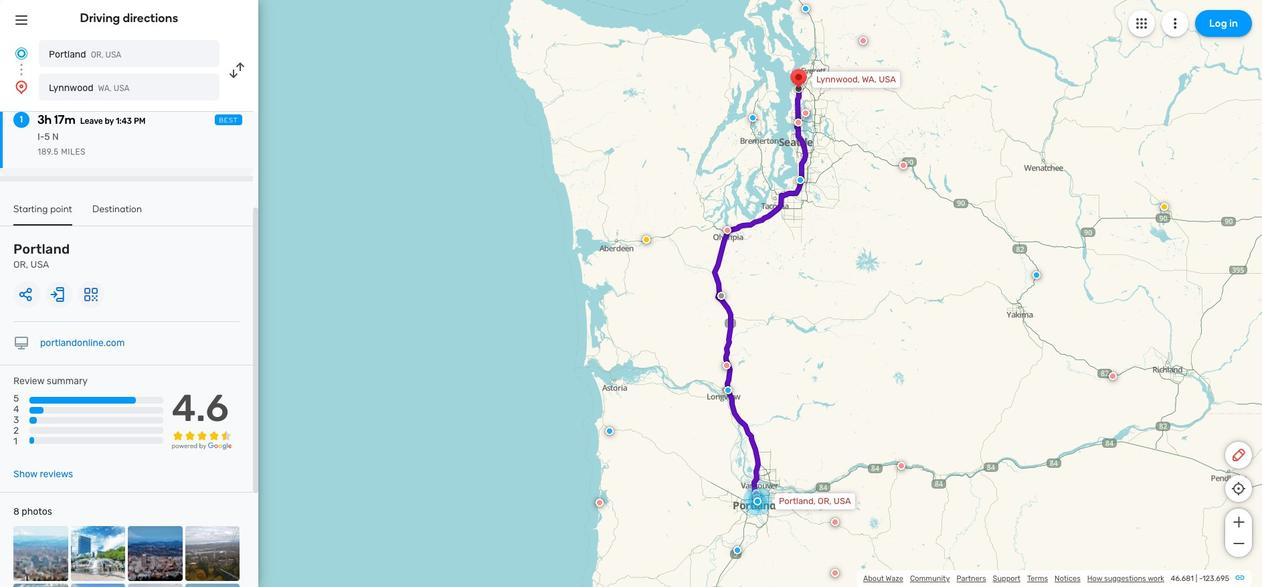 Task type: locate. For each thing, give the bounding box(es) containing it.
0 horizontal spatial police image
[[606, 427, 614, 435]]

1 vertical spatial 1
[[13, 436, 17, 447]]

1 vertical spatial hazard image
[[643, 236, 651, 244]]

wa, for lynnwood,
[[862, 74, 877, 84]]

or, right portland, in the bottom right of the page
[[818, 496, 832, 506]]

1 vertical spatial police image
[[606, 427, 614, 435]]

usa up 1:43
[[114, 84, 130, 93]]

or, down starting point button
[[13, 259, 28, 270]]

1 horizontal spatial or,
[[91, 50, 104, 60]]

link image
[[1235, 572, 1246, 583]]

summary
[[47, 376, 88, 387]]

pm
[[134, 116, 146, 126]]

destination button
[[92, 203, 142, 224]]

portlandonline.com
[[40, 337, 125, 349]]

2 horizontal spatial or,
[[818, 496, 832, 506]]

wa, right the lynnwood,
[[862, 74, 877, 84]]

wa, up by
[[98, 84, 112, 93]]

5 left n
[[44, 131, 50, 143]]

1 down the '3'
[[13, 436, 17, 447]]

1 horizontal spatial wa,
[[862, 74, 877, 84]]

driving directions
[[80, 11, 178, 25]]

usa down driving
[[105, 50, 121, 60]]

3
[[13, 415, 19, 426]]

1 horizontal spatial police image
[[734, 546, 742, 554]]

wa, for lynnwood
[[98, 84, 112, 93]]

-
[[1199, 574, 1203, 583]]

portland, or, usa
[[779, 496, 851, 506]]

hazard image
[[1161, 203, 1169, 211], [643, 236, 651, 244]]

image 4 of portland, portland image
[[185, 526, 240, 581]]

0 vertical spatial hazard image
[[1161, 203, 1169, 211]]

0 vertical spatial 1
[[20, 114, 23, 125]]

how
[[1088, 574, 1103, 583]]

8
[[13, 506, 19, 517]]

point
[[50, 203, 72, 215]]

image 1 of portland, portland image
[[13, 526, 68, 581]]

wa, inside lynnwood wa, usa
[[98, 84, 112, 93]]

or, up lynnwood wa, usa in the top left of the page
[[91, 50, 104, 60]]

i-
[[37, 131, 44, 143]]

1 horizontal spatial 5
[[44, 131, 50, 143]]

1 left 3h
[[20, 114, 23, 125]]

0 vertical spatial portland or, usa
[[49, 49, 121, 60]]

portland up lynnwood on the top left of the page
[[49, 49, 86, 60]]

0 horizontal spatial or,
[[13, 259, 28, 270]]

5 inside i-5 n 189.5 miles
[[44, 131, 50, 143]]

image 7 of portland, portland image
[[128, 583, 182, 587]]

image 6 of portland, portland image
[[71, 583, 125, 587]]

lynnwood,
[[817, 74, 860, 84]]

starting point
[[13, 203, 72, 215]]

portland or, usa down starting point button
[[13, 241, 70, 270]]

|
[[1196, 574, 1198, 583]]

0 horizontal spatial 1
[[13, 436, 17, 447]]

or,
[[91, 50, 104, 60], [13, 259, 28, 270], [818, 496, 832, 506]]

police image
[[797, 176, 805, 184], [606, 427, 614, 435], [734, 546, 742, 554]]

show
[[13, 469, 37, 480]]

driving
[[80, 11, 120, 25]]

pencil image
[[1231, 447, 1247, 463]]

miles
[[61, 147, 86, 157]]

1 horizontal spatial 1
[[20, 114, 23, 125]]

5
[[44, 131, 50, 143], [13, 393, 19, 404]]

show reviews
[[13, 469, 73, 480]]

0 vertical spatial 5
[[44, 131, 50, 143]]

review summary
[[13, 376, 88, 387]]

image 2 of portland, portland image
[[71, 526, 125, 581]]

reviews
[[40, 469, 73, 480]]

0 horizontal spatial hazard image
[[643, 236, 651, 244]]

2
[[13, 425, 19, 437]]

portland or, usa up lynnwood wa, usa in the top left of the page
[[49, 49, 121, 60]]

8 photos
[[13, 506, 52, 517]]

police image
[[802, 5, 810, 13], [749, 114, 757, 122], [1033, 271, 1041, 279], [724, 386, 732, 394]]

road closed image
[[724, 226, 732, 234], [1109, 372, 1117, 380], [596, 499, 604, 507], [831, 518, 839, 526], [831, 569, 839, 577]]

road closed image
[[859, 37, 868, 45], [802, 109, 810, 117], [795, 118, 803, 127], [900, 161, 908, 169], [723, 361, 731, 369], [898, 462, 906, 470], [752, 489, 760, 497], [753, 494, 761, 502]]

directions
[[123, 11, 178, 25]]

1 vertical spatial portland or, usa
[[13, 241, 70, 270]]

0 horizontal spatial wa,
[[98, 84, 112, 93]]

leave
[[80, 116, 103, 126]]

portland,
[[779, 496, 816, 506]]

1 horizontal spatial hazard image
[[1161, 203, 1169, 211]]

how suggestions work link
[[1088, 574, 1165, 583]]

2 horizontal spatial police image
[[797, 176, 805, 184]]

community link
[[910, 574, 950, 583]]

3h
[[37, 112, 52, 127]]

3h 17m leave by 1:43 pm
[[37, 112, 146, 127]]

lynnwood
[[49, 82, 93, 94]]

portland down starting point button
[[13, 241, 70, 257]]

image 5 of portland, portland image
[[13, 583, 68, 587]]

portland
[[49, 49, 86, 60], [13, 241, 70, 257]]

5 4 3 2 1
[[13, 393, 19, 447]]

starting point button
[[13, 203, 72, 226]]

portland or, usa
[[49, 49, 121, 60], [13, 241, 70, 270]]

usa right portland, in the bottom right of the page
[[834, 496, 851, 506]]

usa
[[105, 50, 121, 60], [879, 74, 896, 84], [114, 84, 130, 93], [30, 259, 49, 270], [834, 496, 851, 506]]

usa right the lynnwood,
[[879, 74, 896, 84]]

1 vertical spatial 5
[[13, 393, 19, 404]]

1
[[20, 114, 23, 125], [13, 436, 17, 447]]

partners
[[957, 574, 986, 583]]

about
[[863, 574, 884, 583]]

notices link
[[1055, 574, 1081, 583]]

about waze community partners support terms notices how suggestions work 46.681 | -123.695
[[863, 574, 1230, 583]]

5 up the '3'
[[13, 393, 19, 404]]

0 horizontal spatial 5
[[13, 393, 19, 404]]

wa,
[[862, 74, 877, 84], [98, 84, 112, 93]]



Task type: vqa. For each thing, say whether or not it's contained in the screenshot.
75 at left top
no



Task type: describe. For each thing, give the bounding box(es) containing it.
1:43
[[116, 116, 132, 126]]

usa inside lynnwood wa, usa
[[114, 84, 130, 93]]

accident image
[[718, 292, 726, 300]]

location image
[[13, 79, 29, 95]]

destination
[[92, 203, 142, 215]]

about waze link
[[863, 574, 904, 583]]

usa down starting point button
[[30, 259, 49, 270]]

lynnwood, wa, usa
[[817, 74, 896, 84]]

0 vertical spatial police image
[[797, 176, 805, 184]]

189.5
[[37, 147, 59, 157]]

starting
[[13, 203, 48, 215]]

1 vertical spatial or,
[[13, 259, 28, 270]]

zoom in image
[[1231, 514, 1247, 530]]

portlandonline.com link
[[40, 337, 125, 349]]

by
[[105, 116, 114, 126]]

computer image
[[13, 335, 29, 351]]

1 inside 5 4 3 2 1
[[13, 436, 17, 447]]

partners link
[[957, 574, 986, 583]]

terms link
[[1027, 574, 1048, 583]]

46.681
[[1171, 574, 1194, 583]]

current location image
[[13, 46, 29, 62]]

4.6
[[172, 386, 229, 430]]

4
[[13, 404, 19, 415]]

review
[[13, 376, 44, 387]]

123.695
[[1203, 574, 1230, 583]]

image 3 of portland, portland image
[[128, 526, 182, 581]]

notices
[[1055, 574, 1081, 583]]

terms
[[1027, 574, 1048, 583]]

photos
[[22, 506, 52, 517]]

5 inside 5 4 3 2 1
[[13, 393, 19, 404]]

1 vertical spatial portland
[[13, 241, 70, 257]]

lynnwood wa, usa
[[49, 82, 130, 94]]

community
[[910, 574, 950, 583]]

image 8 of portland, portland image
[[185, 583, 240, 587]]

i-5 n 189.5 miles
[[37, 131, 86, 157]]

support
[[993, 574, 1021, 583]]

work
[[1148, 574, 1165, 583]]

2 vertical spatial or,
[[818, 496, 832, 506]]

0 vertical spatial or,
[[91, 50, 104, 60]]

17m
[[54, 112, 75, 127]]

waze
[[886, 574, 904, 583]]

best
[[219, 116, 238, 125]]

zoom out image
[[1231, 536, 1247, 552]]

2 vertical spatial police image
[[734, 546, 742, 554]]

0 vertical spatial portland
[[49, 49, 86, 60]]

n
[[52, 131, 59, 143]]

suggestions
[[1104, 574, 1146, 583]]

support link
[[993, 574, 1021, 583]]



